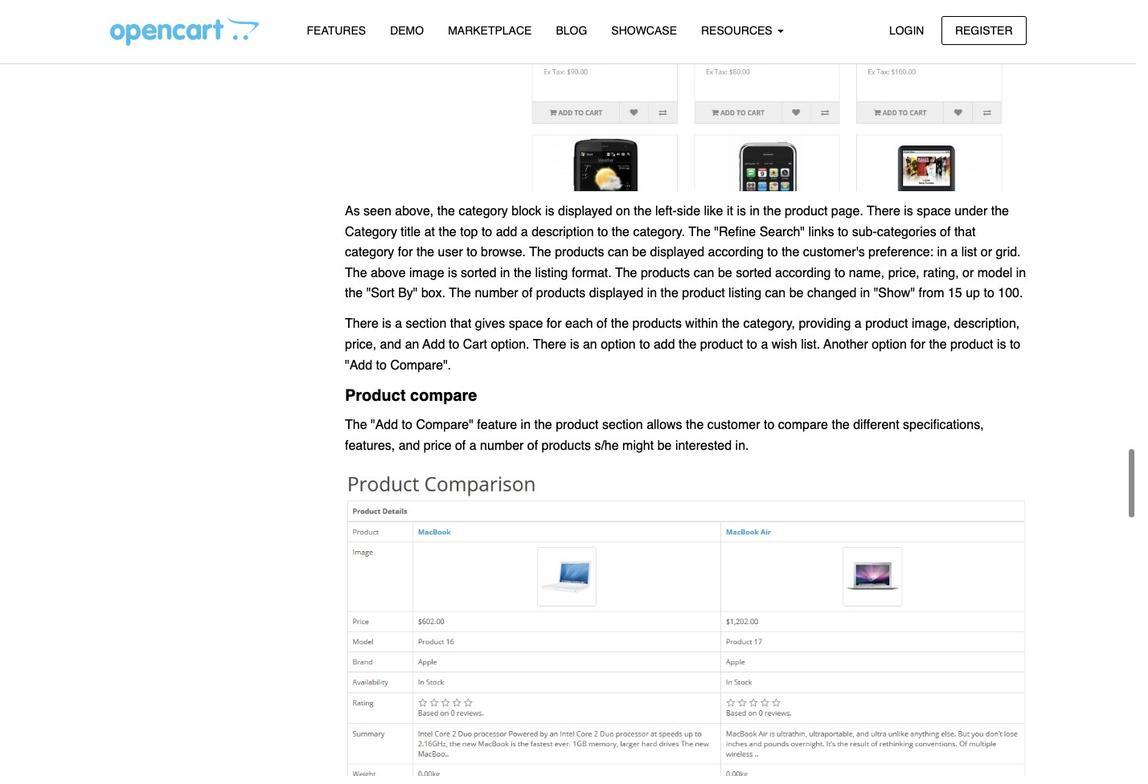 Task type: describe. For each thing, give the bounding box(es) containing it.
cart
[[463, 338, 487, 352]]

100.
[[998, 287, 1023, 301]]

2 vertical spatial can
[[765, 287, 786, 301]]

opencart - open source shopping cart solution image
[[110, 17, 259, 46]]

above
[[371, 266, 406, 280]]

block
[[512, 204, 542, 219]]

is down each
[[570, 338, 579, 352]]

gives
[[475, 317, 505, 332]]

products inside there is a section that gives space for each of the products within the category, providing a product image, description, price, and an add to cart option. there is an option to add the product to a wish list. another option for the product is to "add to compare".
[[632, 317, 682, 332]]

s/he
[[595, 439, 619, 453]]

side
[[677, 204, 700, 219]]

of left s/he
[[527, 439, 538, 453]]

category.
[[633, 225, 685, 239]]

the right format.
[[615, 266, 637, 280]]

the right within
[[722, 317, 740, 332]]

the down search"
[[782, 245, 800, 260]]

register
[[955, 24, 1013, 37]]

price, inside there is a section that gives space for each of the products within the category, providing a product image, description, price, and an add to cart option. there is an option to add the product to a wish list. another option for the product is to "add to compare".
[[345, 338, 376, 352]]

in inside the "add to compare" feature in the product section allows the customer to compare the different specifications, features, and price of a number of products s/he might be interested in.
[[521, 418, 531, 433]]

the right box.
[[449, 287, 471, 301]]

model
[[978, 266, 1013, 280]]

by"
[[398, 287, 418, 301]]

a left list
[[951, 245, 958, 260]]

"add inside the "add to compare" feature in the product section allows the customer to compare the different specifications, features, and price of a number of products s/he might be interested in.
[[371, 418, 398, 433]]

of right the price
[[455, 439, 466, 453]]

title
[[401, 225, 421, 239]]

1 vertical spatial listing
[[729, 287, 762, 301]]

section inside there is a section that gives space for each of the products within the category, providing a product image, description, price, and an add to cart option. there is an option to add the product to a wish list. another option for the product is to "add to compare".
[[406, 317, 447, 332]]

1 sorted from the left
[[461, 266, 497, 280]]

products down category.
[[641, 266, 690, 280]]

another
[[824, 338, 868, 352]]

is up categories
[[904, 204, 913, 219]]

as seen above, the category block is displayed on the left-side like it is in the product page. there is space under the category title at the top to add a description to the category. the "refine search" links to sub-categories of that category for the user to browse. the products can be displayed according to the customer's preference: in a list or grid. the above image is sorted in the listing format. the products can be sorted according to name, price, rating, or model in the "sort by" box. the number of products displayed in the product listing can be changed in "show" from 15 up to 100.
[[345, 204, 1026, 301]]

"add inside there is a section that gives space for each of the products within the category, providing a product image, description, price, and an add to cart option. there is an option to add the product to a wish list. another option for the product is to "add to compare".
[[345, 358, 372, 373]]

number inside as seen above, the category block is displayed on the left-side like it is in the product page. there is space under the category title at the top to add a description to the category. the "refine search" links to sub-categories of that category for the user to browse. the products can be displayed according to the customer's preference: in a list or grid. the above image is sorted in the listing format. the products can be sorted according to name, price, rating, or model in the "sort by" box. the number of products displayed in the product listing can be changed in "show" from 15 up to 100.
[[475, 287, 518, 301]]

in right it
[[750, 204, 760, 219]]

0 vertical spatial displayed
[[558, 204, 612, 219]]

compare inside the "add to compare" feature in the product section allows the customer to compare the different specifications, features, and price of a number of products s/he might be interested in.
[[778, 418, 828, 433]]

2 option from the left
[[872, 338, 907, 352]]

0 vertical spatial listing
[[535, 266, 568, 280]]

wish
[[772, 338, 798, 352]]

list.
[[801, 338, 820, 352]]

product down "show"
[[865, 317, 908, 332]]

interested
[[675, 439, 732, 453]]

name,
[[849, 266, 885, 280]]

might
[[622, 439, 654, 453]]

in.
[[735, 439, 749, 453]]

and inside there is a section that gives space for each of the products within the category, providing a product image, description, price, and an add to cart option. there is an option to add the product to a wish list. another option for the product is to "add to compare".
[[380, 338, 401, 352]]

be down category.
[[632, 245, 647, 260]]

of right categories
[[940, 225, 951, 239]]

the inside the "add to compare" feature in the product section allows the customer to compare the different specifications, features, and price of a number of products s/he might be interested in.
[[345, 418, 367, 433]]

0 vertical spatial compare
[[410, 387, 477, 405]]

products up format.
[[555, 245, 604, 260]]

be inside the "add to compare" feature in the product section allows the customer to compare the different specifications, features, and price of a number of products s/he might be interested in.
[[658, 439, 672, 453]]

left-
[[655, 204, 677, 219]]

above,
[[395, 204, 434, 219]]

showcase link
[[599, 17, 689, 45]]

customer
[[707, 418, 760, 433]]

0 horizontal spatial there
[[345, 317, 379, 332]]

browse.
[[481, 245, 526, 260]]

seen
[[364, 204, 391, 219]]

up
[[966, 287, 980, 301]]

the down within
[[679, 338, 697, 352]]

category
[[345, 225, 397, 239]]

and inside the "add to compare" feature in the product section allows the customer to compare the different specifications, features, and price of a number of products s/he might be interested in.
[[399, 439, 420, 453]]

compare".
[[390, 358, 451, 373]]

in up rating,
[[937, 245, 947, 260]]

box.
[[421, 287, 446, 301]]

feature
[[477, 418, 517, 433]]

number inside the "add to compare" feature in the product section allows the customer to compare the different specifications, features, and price of a number of products s/he might be interested in.
[[480, 439, 524, 453]]

of down browse.
[[522, 287, 533, 301]]

in down browse.
[[500, 266, 510, 280]]

1 horizontal spatial or
[[981, 245, 992, 260]]

compare"
[[416, 418, 474, 433]]

a down block
[[521, 225, 528, 239]]

price
[[424, 439, 452, 453]]

be left changed
[[789, 287, 804, 301]]

demo
[[390, 24, 424, 37]]

the down image,
[[929, 338, 947, 352]]

the right on
[[634, 204, 652, 219]]

the down side
[[689, 225, 711, 239]]

allows
[[647, 418, 682, 433]]

product
[[345, 387, 406, 405]]

that inside as seen above, the category block is displayed on the left-side like it is in the product page. there is space under the category title at the top to add a description to the category. the "refine search" links to sub-categories of that category for the user to browse. the products can be displayed according to the customer's preference: in a list or grid. the above image is sorted in the listing format. the products can be sorted according to name, price, rating, or model in the "sort by" box. the number of products displayed in the product listing can be changed in "show" from 15 up to 100.
[[954, 225, 976, 239]]

in up there is a section that gives space for each of the products within the category, providing a product image, description, price, and an add to cart option. there is an option to add the product to a wish list. another option for the product is to "add to compare".
[[647, 287, 657, 301]]

login
[[889, 24, 924, 37]]

image
[[409, 266, 444, 280]]

2 vertical spatial there
[[533, 338, 566, 352]]

1 vertical spatial displayed
[[650, 245, 704, 260]]

the "add to compare" feature in the product section allows the customer to compare the different specifications, features, and price of a number of products s/he might be interested in.
[[345, 418, 984, 453]]

"show"
[[874, 287, 915, 301]]

2 an from the left
[[583, 338, 597, 352]]

the down on
[[612, 225, 630, 239]]

2 sorted from the left
[[736, 266, 772, 280]]

like
[[704, 204, 723, 219]]

for inside as seen above, the category block is displayed on the left-side like it is in the product page. there is space under the category title at the top to add a description to the category. the "refine search" links to sub-categories of that category for the user to browse. the products can be displayed according to the customer's preference: in a list or grid. the above image is sorted in the listing format. the products can be sorted according to name, price, rating, or model in the "sort by" box. the number of products displayed in the product listing can be changed in "show" from 15 up to 100.
[[398, 245, 413, 260]]

the left different
[[832, 418, 850, 433]]

page.
[[831, 204, 864, 219]]

register link
[[942, 16, 1026, 45]]

top
[[460, 225, 478, 239]]

product compare
[[345, 387, 477, 405]]

image,
[[912, 317, 951, 332]]

option.
[[491, 338, 530, 352]]

a up another
[[855, 317, 862, 332]]

add inside there is a section that gives space for each of the products within the category, providing a product image, description, price, and an add to cart option. there is an option to add the product to a wish list. another option for the product is to "add to compare".
[[654, 338, 675, 352]]

marketplace link
[[436, 17, 544, 45]]

add inside as seen above, the category block is displayed on the left-side like it is in the product page. there is space under the category title at the top to add a description to the category. the "refine search" links to sub-categories of that category for the user to browse. the products can be displayed according to the customer's preference: in a list or grid. the above image is sorted in the listing format. the products can be sorted according to name, price, rating, or model in the "sort by" box. the number of products displayed in the product listing can be changed in "show" from 15 up to 100.
[[496, 225, 517, 239]]

15
[[948, 287, 962, 301]]

the right under
[[991, 204, 1009, 219]]

list
[[962, 245, 977, 260]]

"sort
[[366, 287, 395, 301]]

resources link
[[689, 17, 796, 45]]

is down description,
[[997, 338, 1006, 352]]

categories
[[877, 225, 937, 239]]

rating,
[[923, 266, 959, 280]]

from
[[919, 287, 944, 301]]



Task type: vqa. For each thing, say whether or not it's contained in the screenshot.
Demo 'link' to the left
no



Task type: locate. For each thing, give the bounding box(es) containing it.
compare right the customer
[[778, 418, 828, 433]]

of inside there is a section that gives space for each of the products within the category, providing a product image, description, price, and an add to cart option. there is an option to add the product to a wish list. another option for the product is to "add to compare".
[[597, 317, 607, 332]]

2 horizontal spatial for
[[911, 338, 926, 352]]

0 vertical spatial section
[[406, 317, 447, 332]]

category,
[[743, 317, 795, 332]]

grid.
[[996, 245, 1021, 260]]

a
[[521, 225, 528, 239], [951, 245, 958, 260], [395, 317, 402, 332], [855, 317, 862, 332], [761, 338, 768, 352], [469, 439, 477, 453]]

price, inside as seen above, the category block is displayed on the left-side like it is in the product page. there is space under the category title at the top to add a description to the category. the "refine search" links to sub-categories of that category for the user to browse. the products can be displayed according to the customer's preference: in a list or grid. the above image is sorted in the listing format. the products can be sorted according to name, price, rating, or model in the "sort by" box. the number of products displayed in the product listing can be changed in "show" from 15 up to 100.
[[888, 266, 920, 280]]

1 an from the left
[[405, 338, 419, 352]]

the right each
[[611, 317, 629, 332]]

is down "sort
[[382, 317, 391, 332]]

links
[[809, 225, 834, 239]]

"add up product
[[345, 358, 372, 373]]

products
[[555, 245, 604, 260], [641, 266, 690, 280], [536, 287, 586, 301], [632, 317, 682, 332], [542, 439, 591, 453]]

0 vertical spatial space
[[917, 204, 951, 219]]

0 vertical spatial add
[[496, 225, 517, 239]]

in
[[750, 204, 760, 219], [937, 245, 947, 260], [500, 266, 510, 280], [1016, 266, 1026, 280], [647, 287, 657, 301], [860, 287, 870, 301], [521, 418, 531, 433]]

an left add
[[405, 338, 419, 352]]

there
[[867, 204, 900, 219], [345, 317, 379, 332], [533, 338, 566, 352]]

user
[[438, 245, 463, 260]]

section up add
[[406, 317, 447, 332]]

option down format.
[[601, 338, 636, 352]]

different
[[853, 418, 900, 433]]

1 vertical spatial number
[[480, 439, 524, 453]]

0 horizontal spatial option
[[601, 338, 636, 352]]

1 horizontal spatial there
[[533, 338, 566, 352]]

1 vertical spatial and
[[399, 439, 420, 453]]

0 vertical spatial that
[[954, 225, 976, 239]]

features,
[[345, 439, 395, 453]]

is down user
[[448, 266, 457, 280]]

changed
[[807, 287, 857, 301]]

displayed
[[558, 204, 612, 219], [650, 245, 704, 260], [589, 287, 644, 301]]

product up s/he
[[556, 418, 599, 433]]

product down description,
[[951, 338, 993, 352]]

according down "refine
[[708, 245, 764, 260]]

customer's
[[803, 245, 865, 260]]

1 horizontal spatial according
[[775, 266, 831, 280]]

a down by"
[[395, 317, 402, 332]]

listing left format.
[[535, 266, 568, 280]]

1 horizontal spatial that
[[954, 225, 976, 239]]

0 vertical spatial according
[[708, 245, 764, 260]]

1 vertical spatial that
[[450, 317, 472, 332]]

2 horizontal spatial can
[[765, 287, 786, 301]]

search"
[[760, 225, 805, 239]]

space
[[917, 204, 951, 219], [509, 317, 543, 332]]

preference:
[[869, 245, 934, 260]]

displayed up description
[[558, 204, 612, 219]]

for left each
[[547, 317, 562, 332]]

price,
[[888, 266, 920, 280], [345, 338, 376, 352]]

category down category
[[345, 245, 394, 260]]

0 horizontal spatial or
[[963, 266, 974, 280]]

0 horizontal spatial according
[[708, 245, 764, 260]]

1 vertical spatial category
[[345, 245, 394, 260]]

0 horizontal spatial section
[[406, 317, 447, 332]]

the right feature on the bottom left of page
[[534, 418, 552, 433]]

can up format.
[[608, 245, 629, 260]]

1 horizontal spatial price,
[[888, 266, 920, 280]]

the
[[689, 225, 711, 239], [529, 245, 551, 260], [345, 266, 367, 280], [615, 266, 637, 280], [449, 287, 471, 301], [345, 418, 367, 433]]

category
[[459, 204, 508, 219], [345, 245, 394, 260]]

that inside there is a section that gives space for each of the products within the category, providing a product image, description, price, and an add to cart option. there is an option to add the product to a wish list. another option for the product is to "add to compare".
[[450, 317, 472, 332]]

1 horizontal spatial an
[[583, 338, 597, 352]]

0 vertical spatial can
[[608, 245, 629, 260]]

for down image,
[[911, 338, 926, 352]]

1 vertical spatial price,
[[345, 338, 376, 352]]

within
[[685, 317, 718, 332]]

product
[[785, 204, 828, 219], [682, 287, 725, 301], [865, 317, 908, 332], [700, 338, 743, 352], [951, 338, 993, 352], [556, 418, 599, 433]]

2 vertical spatial displayed
[[589, 287, 644, 301]]

there down "sort
[[345, 317, 379, 332]]

0 horizontal spatial listing
[[535, 266, 568, 280]]

in down 'name,' on the top right of the page
[[860, 287, 870, 301]]

demo link
[[378, 17, 436, 45]]

showcase
[[611, 24, 677, 37]]

0 horizontal spatial category
[[345, 245, 394, 260]]

front - official parent category page image
[[345, 0, 1026, 192]]

product up within
[[682, 287, 725, 301]]

there inside as seen above, the category block is displayed on the left-side like it is in the product page. there is space under the category title at the top to add a description to the category. the "refine search" links to sub-categories of that category for the user to browse. the products can be displayed according to the customer's preference: in a list or grid. the above image is sorted in the listing format. the products can be sorted according to name, price, rating, or model in the "sort by" box. the number of products displayed in the product listing can be changed in "show" from 15 up to 100.
[[867, 204, 900, 219]]

be down "refine
[[718, 266, 732, 280]]

0 vertical spatial and
[[380, 338, 401, 352]]

the up 'features,'
[[345, 418, 367, 433]]

1 horizontal spatial option
[[872, 338, 907, 352]]

the up "sort
[[345, 266, 367, 280]]

option right another
[[872, 338, 907, 352]]

features link
[[295, 17, 378, 45]]

description,
[[954, 317, 1020, 332]]

option
[[601, 338, 636, 352], [872, 338, 907, 352]]

sorted down browse.
[[461, 266, 497, 280]]

0 vertical spatial for
[[398, 245, 413, 260]]

there up 'sub-'
[[867, 204, 900, 219]]

blog
[[556, 24, 587, 37]]

on
[[616, 204, 630, 219]]

in right feature on the bottom left of page
[[521, 418, 531, 433]]

front - official product compare image
[[345, 467, 1026, 777]]

a inside the "add to compare" feature in the product section allows the customer to compare the different specifications, features, and price of a number of products s/he might be interested in.
[[469, 439, 477, 453]]

the up image on the left of page
[[416, 245, 434, 260]]

number down feature on the bottom left of page
[[480, 439, 524, 453]]

that
[[954, 225, 976, 239], [450, 317, 472, 332]]

product up links
[[785, 204, 828, 219]]

0 vertical spatial price,
[[888, 266, 920, 280]]

that up list
[[954, 225, 976, 239]]

1 horizontal spatial sorted
[[736, 266, 772, 280]]

1 horizontal spatial section
[[602, 418, 643, 433]]

features
[[307, 24, 366, 37]]

0 vertical spatial "add
[[345, 358, 372, 373]]

space inside there is a section that gives space for each of the products within the category, providing a product image, description, price, and an add to cart option. there is an option to add the product to a wish list. another option for the product is to "add to compare".
[[509, 317, 543, 332]]

a left wish
[[761, 338, 768, 352]]

displayed down category.
[[650, 245, 704, 260]]

of right each
[[597, 317, 607, 332]]

price, down preference:
[[888, 266, 920, 280]]

1 vertical spatial space
[[509, 317, 543, 332]]

1 vertical spatial for
[[547, 317, 562, 332]]

0 horizontal spatial add
[[496, 225, 517, 239]]

"refine
[[714, 225, 756, 239]]

specifications,
[[903, 418, 984, 433]]

according up changed
[[775, 266, 831, 280]]

the
[[437, 204, 455, 219], [634, 204, 652, 219], [763, 204, 781, 219], [991, 204, 1009, 219], [439, 225, 457, 239], [612, 225, 630, 239], [416, 245, 434, 260], [782, 245, 800, 260], [514, 266, 532, 280], [345, 287, 363, 301], [661, 287, 679, 301], [611, 317, 629, 332], [722, 317, 740, 332], [679, 338, 697, 352], [929, 338, 947, 352], [534, 418, 552, 433], [686, 418, 704, 433], [832, 418, 850, 433]]

1 horizontal spatial space
[[917, 204, 951, 219]]

1 horizontal spatial compare
[[778, 418, 828, 433]]

products up each
[[536, 287, 586, 301]]

number up the gives
[[475, 287, 518, 301]]

the right above,
[[437, 204, 455, 219]]

0 horizontal spatial sorted
[[461, 266, 497, 280]]

1 horizontal spatial add
[[654, 338, 675, 352]]

1 option from the left
[[601, 338, 636, 352]]

be
[[632, 245, 647, 260], [718, 266, 732, 280], [789, 287, 804, 301], [658, 439, 672, 453]]

of
[[940, 225, 951, 239], [522, 287, 533, 301], [597, 317, 607, 332], [455, 439, 466, 453], [527, 439, 538, 453]]

0 horizontal spatial for
[[398, 245, 413, 260]]

the up there is a section that gives space for each of the products within the category, providing a product image, description, price, and an add to cart option. there is an option to add the product to a wish list. another option for the product is to "add to compare".
[[661, 287, 679, 301]]

there down each
[[533, 338, 566, 352]]

1 vertical spatial "add
[[371, 418, 398, 433]]

at
[[424, 225, 435, 239]]

displayed down format.
[[589, 287, 644, 301]]

0 horizontal spatial compare
[[410, 387, 477, 405]]

or right list
[[981, 245, 992, 260]]

section inside the "add to compare" feature in the product section allows the customer to compare the different specifications, features, and price of a number of products s/he might be interested in.
[[602, 418, 643, 433]]

compare
[[410, 387, 477, 405], [778, 418, 828, 433]]

category up top
[[459, 204, 508, 219]]

products left s/he
[[542, 439, 591, 453]]

a down compare"
[[469, 439, 477, 453]]

can up category,
[[765, 287, 786, 301]]

space up option.
[[509, 317, 543, 332]]

as
[[345, 204, 360, 219]]

sorted down "refine
[[736, 266, 772, 280]]

0 vertical spatial category
[[459, 204, 508, 219]]

1 horizontal spatial listing
[[729, 287, 762, 301]]

it
[[727, 204, 733, 219]]

1 horizontal spatial for
[[547, 317, 562, 332]]

format.
[[572, 266, 612, 280]]

providing
[[799, 317, 851, 332]]

the right at
[[439, 225, 457, 239]]

0 horizontal spatial price,
[[345, 338, 376, 352]]

product down within
[[700, 338, 743, 352]]

an
[[405, 338, 419, 352], [583, 338, 597, 352]]

products inside the "add to compare" feature in the product section allows the customer to compare the different specifications, features, and price of a number of products s/he might be interested in.
[[542, 439, 591, 453]]

the up interested
[[686, 418, 704, 433]]

under
[[955, 204, 988, 219]]

products left within
[[632, 317, 682, 332]]

"add
[[345, 358, 372, 373], [371, 418, 398, 433]]

or down list
[[963, 266, 974, 280]]

add
[[496, 225, 517, 239], [654, 338, 675, 352]]

0 vertical spatial number
[[475, 287, 518, 301]]

2 vertical spatial for
[[911, 338, 926, 352]]

description
[[532, 225, 594, 239]]

1 vertical spatial according
[[775, 266, 831, 280]]

the down browse.
[[514, 266, 532, 280]]

there is a section that gives space for each of the products within the category, providing a product image, description, price, and an add to cart option. there is an option to add the product to a wish list. another option for the product is to "add to compare".
[[345, 317, 1021, 373]]

0 horizontal spatial space
[[509, 317, 543, 332]]

and up compare".
[[380, 338, 401, 352]]

1 vertical spatial section
[[602, 418, 643, 433]]

2 horizontal spatial there
[[867, 204, 900, 219]]

1 vertical spatial add
[[654, 338, 675, 352]]

in up 100.
[[1016, 266, 1026, 280]]

sub-
[[852, 225, 877, 239]]

add
[[423, 338, 445, 352]]

an down each
[[583, 338, 597, 352]]

resources
[[701, 24, 776, 37]]

listing
[[535, 266, 568, 280], [729, 287, 762, 301]]

compare up compare"
[[410, 387, 477, 405]]

0 vertical spatial or
[[981, 245, 992, 260]]

space inside as seen above, the category block is displayed on the left-side like it is in the product page. there is space under the category title at the top to add a description to the category. the "refine search" links to sub-categories of that category for the user to browse. the products can be displayed according to the customer's preference: in a list or grid. the above image is sorted in the listing format. the products can be sorted according to name, price, rating, or model in the "sort by" box. the number of products displayed in the product listing can be changed in "show" from 15 up to 100.
[[917, 204, 951, 219]]

or
[[981, 245, 992, 260], [963, 266, 974, 280]]

the down description
[[529, 245, 551, 260]]

1 vertical spatial or
[[963, 266, 974, 280]]

0 horizontal spatial an
[[405, 338, 419, 352]]

product inside the "add to compare" feature in the product section allows the customer to compare the different specifications, features, and price of a number of products s/he might be interested in.
[[556, 418, 599, 433]]

login link
[[876, 16, 938, 45]]

and
[[380, 338, 401, 352], [399, 439, 420, 453]]

price, up product
[[345, 338, 376, 352]]

be down allows
[[658, 439, 672, 453]]

0 vertical spatial there
[[867, 204, 900, 219]]

1 vertical spatial can
[[694, 266, 714, 280]]

can
[[608, 245, 629, 260], [694, 266, 714, 280], [765, 287, 786, 301]]

the up search"
[[763, 204, 781, 219]]

0 horizontal spatial can
[[608, 245, 629, 260]]

number
[[475, 287, 518, 301], [480, 439, 524, 453]]

is right it
[[737, 204, 746, 219]]

1 vertical spatial there
[[345, 317, 379, 332]]

marketplace
[[448, 24, 532, 37]]

according
[[708, 245, 764, 260], [775, 266, 831, 280]]

space up categories
[[917, 204, 951, 219]]

0 horizontal spatial that
[[450, 317, 472, 332]]

1 horizontal spatial category
[[459, 204, 508, 219]]

for down title
[[398, 245, 413, 260]]

1 horizontal spatial can
[[694, 266, 714, 280]]

and left the price
[[399, 439, 420, 453]]

sorted
[[461, 266, 497, 280], [736, 266, 772, 280]]

is right block
[[545, 204, 555, 219]]

the left "sort
[[345, 287, 363, 301]]

1 vertical spatial compare
[[778, 418, 828, 433]]

blog link
[[544, 17, 599, 45]]

listing up category,
[[729, 287, 762, 301]]

section up might
[[602, 418, 643, 433]]

each
[[565, 317, 593, 332]]



